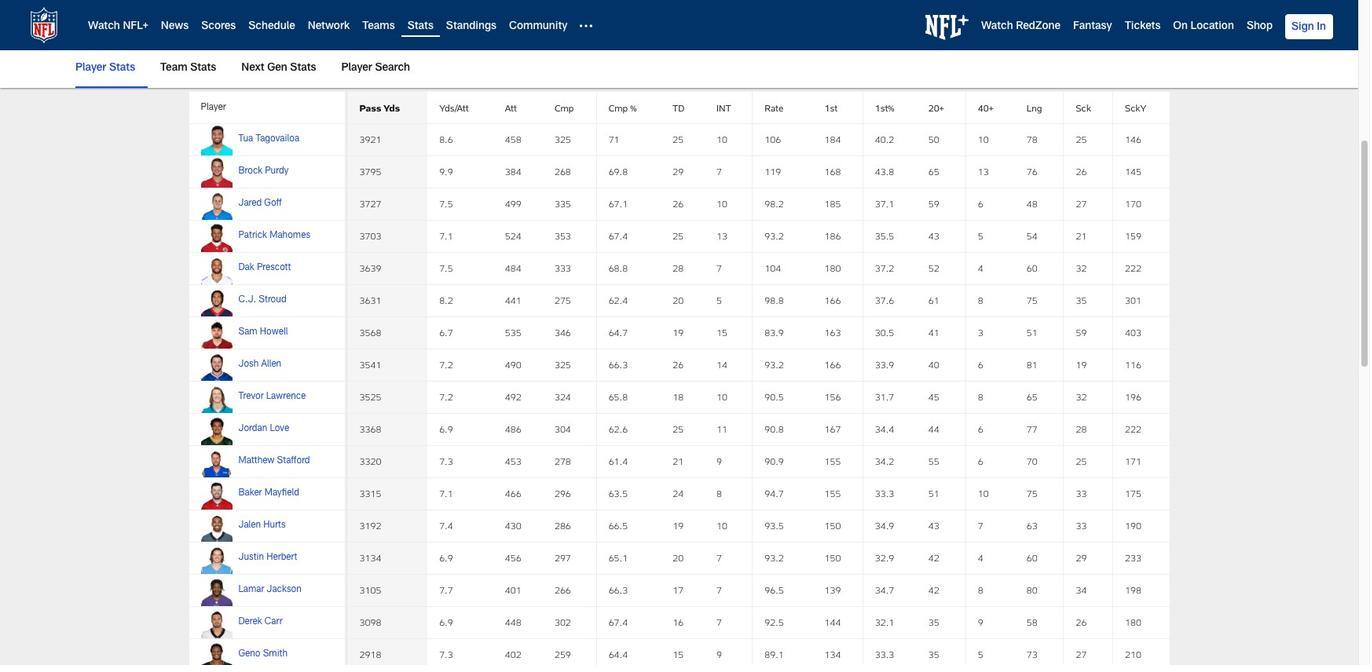 Task type: vqa. For each thing, say whether or not it's contained in the screenshot.


Task type: describe. For each thing, give the bounding box(es) containing it.
shop link
[[1247, 21, 1273, 32]]

advertisement region
[[393, 3, 965, 73]]

67.1
[[609, 198, 628, 209]]

nfl shield image
[[25, 6, 63, 44]]

297
[[555, 553, 571, 564]]

standings link
[[446, 21, 496, 32]]

8 for 37.6
[[978, 295, 983, 306]]

324
[[555, 392, 571, 403]]

20 for 5
[[673, 295, 684, 306]]

8.2
[[439, 295, 453, 306]]

player for player search
[[341, 63, 372, 74]]

166 for 37.6
[[825, 295, 841, 306]]

scky
[[1125, 102, 1147, 113]]

cmp % link
[[609, 102, 637, 113]]

geno smith
[[238, 650, 288, 659]]

33.3 for 134
[[875, 649, 894, 660]]

carr
[[265, 618, 283, 627]]

32 for 222
[[1076, 263, 1087, 274]]

3639
[[359, 263, 381, 274]]

0 vertical spatial 35
[[1076, 295, 1087, 306]]

55
[[928, 456, 939, 467]]

player search link
[[335, 50, 416, 86]]

love
[[270, 425, 289, 434]]

66.3 for 325
[[609, 359, 628, 370]]

458
[[505, 134, 521, 145]]

40+
[[978, 102, 994, 113]]

yds/att
[[439, 102, 469, 113]]

185
[[825, 198, 841, 209]]

6 for 40
[[978, 359, 983, 370]]

stats right gen
[[290, 63, 316, 74]]

next gen stats link
[[235, 50, 322, 86]]

93.5
[[765, 520, 784, 531]]

62.6
[[609, 424, 628, 435]]

3568
[[359, 327, 381, 338]]

in
[[1317, 22, 1326, 33]]

26 right 76
[[1076, 166, 1087, 177]]

10 for 90.5
[[716, 392, 727, 403]]

492
[[505, 392, 521, 403]]

9 for 155
[[716, 456, 722, 467]]

71
[[609, 134, 619, 145]]

schedule
[[249, 21, 295, 32]]

6.9 for 456
[[439, 553, 453, 564]]

matthew stafford
[[238, 457, 310, 466]]

player search
[[341, 63, 410, 74]]

0 vertical spatial 51
[[1027, 327, 1038, 338]]

40+ link
[[978, 102, 994, 113]]

standings
[[446, 21, 496, 32]]

jared goff
[[238, 199, 282, 209]]

43 for 35.5
[[928, 231, 939, 242]]

69.8
[[609, 166, 628, 177]]

lawrence
[[266, 392, 306, 402]]

19 for 30.5
[[673, 327, 684, 338]]

7 for 92.5
[[716, 617, 722, 628]]

dots image
[[580, 20, 593, 32]]

1 horizontal spatial 21
[[1076, 231, 1087, 242]]

0 horizontal spatial 59
[[928, 198, 939, 209]]

325 for 490
[[555, 359, 571, 370]]

sign
[[1292, 22, 1314, 33]]

156
[[825, 392, 841, 403]]

286
[[555, 520, 571, 531]]

448
[[505, 617, 521, 628]]

14
[[716, 359, 727, 370]]

1 vertical spatial 13
[[716, 231, 727, 242]]

150 for 34.9
[[825, 520, 841, 531]]

402
[[505, 649, 521, 660]]

10 for 106
[[716, 134, 727, 145]]

93.2 for 7
[[765, 553, 784, 564]]

howell
[[260, 328, 288, 337]]

0 horizontal spatial 65
[[928, 166, 939, 177]]

1 vertical spatial 5
[[716, 295, 722, 306]]

trevor lawrence link
[[238, 392, 306, 402]]

statistics
[[189, 151, 226, 162]]

sign in
[[1292, 22, 1326, 33]]

41
[[928, 327, 939, 338]]

7.2 for 490
[[439, 359, 453, 370]]

3134
[[359, 553, 381, 564]]

37.2
[[875, 263, 894, 274]]

stats down watch nfl+ link
[[109, 63, 135, 74]]

64.7
[[609, 327, 628, 338]]

233
[[1125, 553, 1141, 564]]

42 for 34.7
[[928, 585, 939, 596]]

sam howell link
[[238, 328, 288, 337]]

4 for 52
[[978, 263, 983, 274]]

32.1
[[875, 617, 894, 628]]

3
[[978, 327, 983, 338]]

justin herbert
[[238, 553, 297, 563]]

24
[[673, 488, 684, 499]]

65.8
[[609, 392, 628, 403]]

60 for 29
[[1027, 553, 1038, 564]]

news link
[[161, 21, 189, 32]]

1st
[[825, 102, 838, 113]]

rate
[[765, 102, 784, 113]]

278
[[555, 456, 571, 467]]

3105
[[359, 585, 381, 596]]

8.6
[[439, 134, 453, 145]]

int link
[[716, 102, 731, 113]]

43.8
[[875, 166, 894, 177]]

17
[[673, 585, 684, 596]]

location
[[1191, 21, 1234, 32]]

5 for 186
[[978, 231, 983, 242]]

7.1 for 524
[[439, 231, 453, 242]]

1 vertical spatial 15
[[673, 649, 684, 660]]

67.4 for 353
[[609, 231, 628, 242]]

0 vertical spatial 29
[[673, 166, 684, 177]]

3192
[[359, 520, 381, 531]]

403
[[1125, 327, 1141, 338]]

0 horizontal spatial 180
[[825, 263, 841, 274]]

tagovailoa
[[256, 135, 299, 144]]

stats right team
[[190, 63, 216, 74]]

josh
[[238, 360, 259, 370]]

10 for 98.2
[[716, 198, 727, 209]]

275
[[555, 295, 571, 306]]

26 down 34
[[1076, 617, 1087, 628]]

3631
[[359, 295, 381, 306]]

prescott
[[257, 264, 291, 273]]

lng
[[1027, 102, 1042, 113]]

7.4
[[439, 520, 453, 531]]

nfl+
[[123, 21, 148, 32]]

7.3 for 453
[[439, 456, 453, 467]]

456
[[505, 553, 521, 564]]

302
[[555, 617, 571, 628]]

150 for 32.9
[[825, 553, 841, 564]]

9 for 134
[[716, 649, 722, 660]]

26 right 67.1 on the left top
[[673, 198, 684, 209]]

35 for 73
[[928, 649, 939, 660]]

1 vertical spatial 19
[[1076, 359, 1087, 370]]

scores link
[[201, 21, 236, 32]]

25 for 186
[[673, 231, 684, 242]]



Task type: locate. For each thing, give the bounding box(es) containing it.
jordan love
[[238, 425, 289, 434]]

1 vertical spatial 155
[[825, 488, 841, 499]]

67.4 up 64.4
[[609, 617, 628, 628]]

2 vertical spatial 6.9
[[439, 617, 453, 628]]

19
[[673, 327, 684, 338], [1076, 359, 1087, 370], [673, 520, 684, 531]]

43 up 52
[[928, 231, 939, 242]]

1 42 from the top
[[928, 553, 939, 564]]

34.9
[[875, 520, 894, 531]]

2 4 from the top
[[978, 553, 983, 564]]

7.7
[[439, 585, 453, 596]]

1 vertical spatial 20
[[673, 553, 684, 564]]

1 vertical spatial 33.3
[[875, 649, 894, 660]]

1 vertical spatial 35
[[928, 617, 939, 628]]

1 222 from the top
[[1125, 263, 1141, 274]]

9 left 58
[[978, 617, 983, 628]]

33 left 175
[[1076, 488, 1087, 499]]

42 right the 32.9
[[928, 553, 939, 564]]

1 vertical spatial 7.1
[[439, 488, 453, 499]]

2 93.2 from the top
[[765, 359, 784, 370]]

att link
[[505, 102, 517, 113]]

0 vertical spatial 27
[[1076, 198, 1087, 209]]

1 vertical spatial 166
[[825, 359, 841, 370]]

5 for 134
[[978, 649, 983, 660]]

player left search on the left top of the page
[[341, 63, 372, 74]]

9 left 89.1
[[716, 649, 722, 660]]

33.3 down 32.1
[[875, 649, 894, 660]]

7.1
[[439, 231, 453, 242], [439, 488, 453, 499]]

13
[[978, 166, 989, 177], [716, 231, 727, 242]]

next
[[241, 63, 264, 74]]

19 right the 81
[[1076, 359, 1087, 370]]

pass yds link
[[359, 102, 400, 113]]

32.9
[[875, 553, 894, 564]]

1 horizontal spatial player
[[201, 103, 226, 112]]

325 down 346
[[555, 359, 571, 370]]

73
[[1027, 649, 1038, 660]]

watch for watch redzone
[[981, 21, 1013, 32]]

2 155 from the top
[[825, 488, 841, 499]]

40
[[928, 359, 939, 370]]

2 60 from the top
[[1027, 553, 1038, 564]]

0 horizontal spatial cmp
[[555, 102, 574, 113]]

441
[[505, 295, 521, 306]]

5 left 54
[[978, 231, 983, 242]]

1 vertical spatial 7.3
[[439, 649, 453, 660]]

25 for 167
[[673, 424, 684, 435]]

325 down 'cmp' link
[[555, 134, 571, 145]]

1 67.4 from the top
[[609, 231, 628, 242]]

60 for 32
[[1027, 263, 1038, 274]]

16
[[673, 617, 684, 628]]

19 down 24
[[673, 520, 684, 531]]

2 6.9 from the top
[[439, 553, 453, 564]]

222 down 196
[[1125, 424, 1141, 435]]

c.j. stroud
[[238, 296, 286, 305]]

66.3 down 65.1
[[609, 585, 628, 596]]

222 for 28
[[1125, 424, 1141, 435]]

yds
[[384, 102, 400, 113]]

65
[[928, 166, 939, 177], [1027, 392, 1038, 403]]

60 down 63
[[1027, 553, 1038, 564]]

1 6.9 from the top
[[439, 424, 453, 435]]

25 for 184
[[673, 134, 684, 145]]

1 20 from the top
[[673, 295, 684, 306]]

0 horizontal spatial watch
[[88, 21, 120, 32]]

player down watch nfl+
[[75, 63, 106, 74]]

2 75 from the top
[[1027, 488, 1038, 499]]

1 vertical spatial 32
[[1076, 392, 1087, 403]]

65.1
[[609, 553, 628, 564]]

goff
[[264, 199, 282, 209]]

aggregated players statistics
[[189, 125, 237, 162]]

td link
[[673, 102, 684, 113]]

0 vertical spatial 7.3
[[439, 456, 453, 467]]

1 cmp from the left
[[555, 102, 574, 113]]

28
[[673, 263, 684, 274], [1076, 424, 1087, 435]]

33.3 up '34.9'
[[875, 488, 894, 499]]

tua tagovailoa
[[238, 135, 299, 144]]

1 vertical spatial 7.2
[[439, 392, 453, 403]]

2 cmp from the left
[[609, 102, 628, 113]]

2 33.3 from the top
[[875, 649, 894, 660]]

0 vertical spatial 325
[[555, 134, 571, 145]]

32 for 196
[[1076, 392, 1087, 403]]

155
[[825, 456, 841, 467], [825, 488, 841, 499]]

0 vertical spatial 5
[[978, 231, 983, 242]]

2 150 from the top
[[825, 553, 841, 564]]

3703
[[359, 231, 381, 242]]

1 vertical spatial 67.4
[[609, 617, 628, 628]]

2 27 from the top
[[1076, 649, 1087, 660]]

163
[[825, 327, 841, 338]]

2 42 from the top
[[928, 585, 939, 596]]

2 7.2 from the top
[[439, 392, 453, 403]]

0 vertical spatial 75
[[1027, 295, 1038, 306]]

75 for 33
[[1027, 488, 1038, 499]]

2 166 from the top
[[825, 359, 841, 370]]

1 horizontal spatial cmp
[[609, 102, 628, 113]]

3320
[[359, 456, 381, 467]]

0 vertical spatial 33
[[1076, 488, 1087, 499]]

20 right 62.4
[[673, 295, 684, 306]]

66.3 for 266
[[609, 585, 628, 596]]

1 43 from the top
[[928, 231, 939, 242]]

4 for 42
[[978, 553, 983, 564]]

matthew stafford link
[[238, 457, 310, 466]]

1 vertical spatial 180
[[1125, 617, 1141, 628]]

1 93.2 from the top
[[765, 231, 784, 242]]

player up aggregated on the top left
[[201, 103, 226, 112]]

1 32 from the top
[[1076, 263, 1087, 274]]

51 up the 81
[[1027, 327, 1038, 338]]

0 vertical spatial 59
[[928, 198, 939, 209]]

7 for 93.2
[[716, 553, 722, 564]]

0 horizontal spatial 29
[[673, 166, 684, 177]]

7
[[716, 166, 722, 177], [716, 263, 722, 274], [978, 520, 983, 531], [716, 553, 722, 564], [716, 585, 722, 596], [716, 617, 722, 628]]

3727
[[359, 198, 381, 209]]

0 horizontal spatial player
[[75, 63, 106, 74]]

0 vertical spatial 9
[[716, 456, 722, 467]]

3 93.2 from the top
[[765, 553, 784, 564]]

4 6 from the top
[[978, 456, 983, 467]]

18
[[673, 392, 684, 403]]

1 vertical spatial 27
[[1076, 649, 1087, 660]]

watch for watch nfl+
[[88, 21, 120, 32]]

301
[[1125, 295, 1141, 306]]

0 horizontal spatial 21
[[673, 456, 684, 467]]

8
[[978, 295, 983, 306], [978, 392, 983, 403], [716, 488, 722, 499], [978, 585, 983, 596]]

134
[[825, 649, 841, 660]]

93.2 up 90.5
[[765, 359, 784, 370]]

cmp left %
[[609, 102, 628, 113]]

1 vertical spatial 93.2
[[765, 359, 784, 370]]

75 up the 81
[[1027, 295, 1038, 306]]

3 6.9 from the top
[[439, 617, 453, 628]]

jordan
[[238, 425, 267, 434]]

33 for 190
[[1076, 520, 1087, 531]]

2 66.3 from the top
[[609, 585, 628, 596]]

7.3 up '7.4'
[[439, 456, 453, 467]]

cmp
[[555, 102, 574, 113], [609, 102, 628, 113]]

1 horizontal spatial 51
[[1027, 327, 1038, 338]]

0 vertical spatial 15
[[716, 327, 727, 338]]

27 right 48
[[1076, 198, 1087, 209]]

1 vertical spatial 28
[[1076, 424, 1087, 435]]

player for player stats
[[75, 63, 106, 74]]

2 325 from the top
[[555, 359, 571, 370]]

166 down the 163
[[825, 359, 841, 370]]

59 right 37.1
[[928, 198, 939, 209]]

34
[[1076, 585, 1087, 596]]

community link
[[509, 21, 568, 32]]

1 horizontal spatial 13
[[978, 166, 989, 177]]

1 vertical spatial 51
[[928, 488, 939, 499]]

7 for 119
[[716, 166, 722, 177]]

baker mayfield link
[[238, 489, 299, 498]]

1 vertical spatial 75
[[1027, 488, 1038, 499]]

rate link
[[765, 102, 784, 113]]

trevor lawrence
[[238, 392, 306, 402]]

1 7.5 from the top
[[439, 198, 453, 209]]

1 vertical spatial 59
[[1076, 327, 1087, 338]]

8 up 3
[[978, 295, 983, 306]]

7.5 for 499
[[439, 198, 453, 209]]

patrick
[[238, 231, 267, 241]]

cmp for cmp %
[[609, 102, 628, 113]]

96.5
[[765, 585, 784, 596]]

19 for 34.9
[[673, 520, 684, 531]]

35 for 58
[[928, 617, 939, 628]]

1 vertical spatial 150
[[825, 553, 841, 564]]

1 vertical spatial 65
[[1027, 392, 1038, 403]]

1 66.3 from the top
[[609, 359, 628, 370]]

8 right 45 at the right bottom
[[978, 392, 983, 403]]

trevor
[[238, 392, 264, 402]]

1 325 from the top
[[555, 134, 571, 145]]

1 7.1 from the top
[[439, 231, 453, 242]]

redzone
[[1016, 21, 1061, 32]]

6 for 44
[[978, 424, 983, 435]]

6.9 for 486
[[439, 424, 453, 435]]

search
[[375, 63, 410, 74]]

93.2 for 14
[[765, 359, 784, 370]]

watch left redzone
[[981, 21, 1013, 32]]

2 20 from the top
[[673, 553, 684, 564]]

93.2 for 13
[[765, 231, 784, 242]]

1 vertical spatial 42
[[928, 585, 939, 596]]

28 right 68.8
[[673, 263, 684, 274]]

0 vertical spatial 150
[[825, 520, 841, 531]]

7.3 down 7.7
[[439, 649, 453, 660]]

8 right 24
[[716, 488, 722, 499]]

1 horizontal spatial 59
[[1076, 327, 1087, 338]]

7 for 96.5
[[716, 585, 722, 596]]

66.3 down "64.7"
[[609, 359, 628, 370]]

10 for 93.5
[[716, 520, 727, 531]]

6 right 44
[[978, 424, 983, 435]]

51
[[1027, 327, 1038, 338], [928, 488, 939, 499]]

0 vertical spatial 7.1
[[439, 231, 453, 242]]

0 vertical spatial 67.4
[[609, 231, 628, 242]]

60 down 54
[[1027, 263, 1038, 274]]

1 27 from the top
[[1076, 198, 1087, 209]]

0 horizontal spatial 13
[[716, 231, 727, 242]]

27 for 170
[[1076, 198, 1087, 209]]

43 for 34.9
[[928, 520, 939, 531]]

75 for 35
[[1027, 295, 1038, 306]]

banner
[[0, 0, 1358, 88]]

20 up '17'
[[673, 553, 684, 564]]

20 for 7
[[673, 553, 684, 564]]

180 down 198
[[1125, 617, 1141, 628]]

80
[[1027, 585, 1038, 596]]

1 vertical spatial 60
[[1027, 553, 1038, 564]]

155 down 167
[[825, 456, 841, 467]]

1 watch from the left
[[88, 21, 120, 32]]

watch left nfl+
[[88, 21, 120, 32]]

1 vertical spatial 43
[[928, 520, 939, 531]]

21 up 24
[[673, 456, 684, 467]]

155 for 34.2
[[825, 456, 841, 467]]

15 down 16
[[673, 649, 684, 660]]

139
[[825, 585, 841, 596]]

2 vertical spatial 93.2
[[765, 553, 784, 564]]

justin herbert link
[[238, 553, 297, 563]]

42
[[928, 553, 939, 564], [928, 585, 939, 596]]

2 7.1 from the top
[[439, 488, 453, 499]]

0 vertical spatial 33.3
[[875, 488, 894, 499]]

0 vertical spatial 166
[[825, 295, 841, 306]]

33 for 175
[[1076, 488, 1087, 499]]

259
[[555, 649, 571, 660]]

8 for 31.7
[[978, 392, 983, 403]]

1 vertical spatial 222
[[1125, 424, 1141, 435]]

1 60 from the top
[[1027, 263, 1038, 274]]

0 vertical spatial 13
[[978, 166, 989, 177]]

1 vertical spatial 33
[[1076, 520, 1087, 531]]

2 horizontal spatial player
[[341, 63, 372, 74]]

0 vertical spatial 32
[[1076, 263, 1087, 274]]

tickets link
[[1125, 21, 1161, 32]]

6 down 3
[[978, 359, 983, 370]]

0 vertical spatial 155
[[825, 456, 841, 467]]

6 left 48
[[978, 198, 983, 209]]

15 up 14
[[716, 327, 727, 338]]

josh allen
[[238, 360, 281, 370]]

155 for 33.3
[[825, 488, 841, 499]]

346
[[555, 327, 571, 338]]

6.9 left 486 at bottom left
[[439, 424, 453, 435]]

7.5 down 9.9
[[439, 198, 453, 209]]

1 7.2 from the top
[[439, 359, 453, 370]]

player stats
[[75, 63, 135, 74]]

42 for 32.9
[[928, 553, 939, 564]]

0 vertical spatial 60
[[1027, 263, 1038, 274]]

0 vertical spatial 21
[[1076, 231, 1087, 242]]

7.2 for 492
[[439, 392, 453, 403]]

2 7.3 from the top
[[439, 649, 453, 660]]

0 vertical spatial 66.3
[[609, 359, 628, 370]]

2 33 from the top
[[1076, 520, 1087, 531]]

42 right 34.7
[[928, 585, 939, 596]]

29 up 34
[[1076, 553, 1087, 564]]

1st% link
[[875, 102, 894, 113]]

3541
[[359, 359, 381, 370]]

51 down the 55
[[928, 488, 939, 499]]

1 horizontal spatial 180
[[1125, 617, 1141, 628]]

nfl+ image
[[925, 15, 969, 40]]

0 horizontal spatial 28
[[673, 263, 684, 274]]

2 32 from the top
[[1076, 392, 1087, 403]]

2 43 from the top
[[928, 520, 939, 531]]

0 vertical spatial 6.9
[[439, 424, 453, 435]]

7.1 for 466
[[439, 488, 453, 499]]

7.1 up '7.4'
[[439, 488, 453, 499]]

20+ link
[[928, 102, 944, 113]]

26 up 18
[[673, 359, 684, 370]]

6.9 for 448
[[439, 617, 453, 628]]

6 for 55
[[978, 456, 983, 467]]

0 vertical spatial 20
[[673, 295, 684, 306]]

2 67.4 from the top
[[609, 617, 628, 628]]

network
[[308, 21, 350, 32]]

166 up the 163
[[825, 295, 841, 306]]

2 vertical spatial 5
[[978, 649, 983, 660]]

54
[[1027, 231, 1038, 242]]

170
[[1125, 198, 1141, 209]]

gen
[[267, 63, 287, 74]]

150 left '34.9'
[[825, 520, 841, 531]]

98.2
[[765, 198, 784, 209]]

td
[[673, 102, 684, 113]]

1 150 from the top
[[825, 520, 841, 531]]

2 7.5 from the top
[[439, 263, 453, 274]]

1 75 from the top
[[1027, 295, 1038, 306]]

67.4 for 302
[[609, 617, 628, 628]]

cmp for 'cmp' link
[[555, 102, 574, 113]]

90.5
[[765, 392, 784, 403]]

10
[[716, 134, 727, 145], [978, 134, 989, 145], [716, 198, 727, 209], [716, 392, 727, 403], [978, 488, 989, 499], [716, 520, 727, 531]]

27 right 73
[[1076, 649, 1087, 660]]

2 vertical spatial 35
[[928, 649, 939, 660]]

65 up 77
[[1027, 392, 1038, 403]]

0 vertical spatial 42
[[928, 553, 939, 564]]

67.4 up 68.8
[[609, 231, 628, 242]]

tickets
[[1125, 21, 1161, 32]]

0 horizontal spatial 51
[[928, 488, 939, 499]]

5 left 98.8
[[716, 295, 722, 306]]

6 for 59
[[978, 198, 983, 209]]

2 6 from the top
[[978, 359, 983, 370]]

1 vertical spatial 9
[[978, 617, 983, 628]]

1 7.3 from the top
[[439, 456, 453, 467]]

43 right '34.9'
[[928, 520, 939, 531]]

8 for 34.7
[[978, 585, 983, 596]]

29 right 69.8
[[673, 166, 684, 177]]

0 vertical spatial 19
[[673, 327, 684, 338]]

65 down 50
[[928, 166, 939, 177]]

1 horizontal spatial 65
[[1027, 392, 1038, 403]]

119
[[765, 166, 781, 177]]

1 166 from the top
[[825, 295, 841, 306]]

baker mayfield
[[238, 489, 299, 498]]

21 right 54
[[1076, 231, 1087, 242]]

167
[[825, 424, 841, 435]]

1 6 from the top
[[978, 198, 983, 209]]

3315
[[359, 488, 381, 499]]

0 vertical spatial 93.2
[[765, 231, 784, 242]]

0 vertical spatial 65
[[928, 166, 939, 177]]

7.3 for 402
[[439, 649, 453, 660]]

1 vertical spatial 29
[[1076, 553, 1087, 564]]

1 155 from the top
[[825, 456, 841, 467]]

news
[[161, 21, 189, 32]]

7.5 up the "8.2"
[[439, 263, 453, 274]]

7 for 104
[[716, 263, 722, 274]]

28 right 77
[[1076, 424, 1087, 435]]

27 for 210
[[1076, 649, 1087, 660]]

1 33.3 from the top
[[875, 488, 894, 499]]

8 left 80
[[978, 585, 983, 596]]

155 right 94.7
[[825, 488, 841, 499]]

1 vertical spatial 4
[[978, 553, 983, 564]]

7.1 up the "8.2"
[[439, 231, 453, 242]]

7.5 for 484
[[439, 263, 453, 274]]

1 vertical spatial 6.9
[[439, 553, 453, 564]]

93.2 down the 98.2
[[765, 231, 784, 242]]

150 up "139"
[[825, 553, 841, 564]]

34.2
[[875, 456, 894, 467]]

9 down 11
[[716, 456, 722, 467]]

106
[[765, 134, 781, 145]]

6.9 down 7.7
[[439, 617, 453, 628]]

2 vertical spatial 19
[[673, 520, 684, 531]]

stats
[[407, 21, 434, 32], [109, 63, 135, 74], [190, 63, 216, 74], [290, 63, 316, 74]]

0 vertical spatial 43
[[928, 231, 939, 242]]

dak prescott link
[[238, 264, 291, 273]]

93.2 down 93.5 on the right of page
[[765, 553, 784, 564]]

0 vertical spatial 28
[[673, 263, 684, 274]]

64.4
[[609, 649, 628, 660]]

banner containing watch nfl+
[[0, 0, 1358, 88]]

hurts
[[263, 521, 286, 531]]

59 left 403
[[1076, 327, 1087, 338]]

222 down 159
[[1125, 263, 1141, 274]]

2 vertical spatial 9
[[716, 649, 722, 660]]

lng link
[[1027, 102, 1042, 113]]

1 vertical spatial 66.3
[[609, 585, 628, 596]]

6 right the 55
[[978, 456, 983, 467]]

cmp right att link
[[555, 102, 574, 113]]

180 down 186
[[825, 263, 841, 274]]

1 vertical spatial 325
[[555, 359, 571, 370]]

6.9 down '7.4'
[[439, 553, 453, 564]]

222 for 32
[[1125, 263, 1141, 274]]

1 horizontal spatial watch
[[981, 21, 1013, 32]]

1 horizontal spatial 29
[[1076, 553, 1087, 564]]

33 right 63
[[1076, 520, 1087, 531]]

1 vertical spatial 21
[[673, 456, 684, 467]]

175
[[1125, 488, 1141, 499]]

1 33 from the top
[[1076, 488, 1087, 499]]

stats right teams
[[407, 21, 434, 32]]

brock
[[238, 167, 263, 176]]

1 horizontal spatial 15
[[716, 327, 727, 338]]

166 for 33.9
[[825, 359, 841, 370]]

33.3 for 155
[[875, 488, 894, 499]]

schedule link
[[249, 21, 295, 32]]

1 vertical spatial 7.5
[[439, 263, 453, 274]]

team stats link
[[154, 50, 223, 86]]

0 vertical spatial 7.5
[[439, 198, 453, 209]]

1 4 from the top
[[978, 263, 983, 274]]

2 watch from the left
[[981, 21, 1013, 32]]

19 right "64.7"
[[673, 327, 684, 338]]

0 vertical spatial 180
[[825, 263, 841, 274]]

jared goff link
[[238, 199, 282, 209]]

2 222 from the top
[[1125, 424, 1141, 435]]

75 up 63
[[1027, 488, 1038, 499]]

3 6 from the top
[[978, 424, 983, 435]]

0 horizontal spatial 15
[[673, 649, 684, 660]]

jalen hurts link
[[238, 521, 286, 531]]

196
[[1125, 392, 1141, 403]]

5 left 73
[[978, 649, 983, 660]]

325 for 458
[[555, 134, 571, 145]]

fantasy
[[1073, 21, 1112, 32]]

0 vertical spatial 7.2
[[439, 359, 453, 370]]



